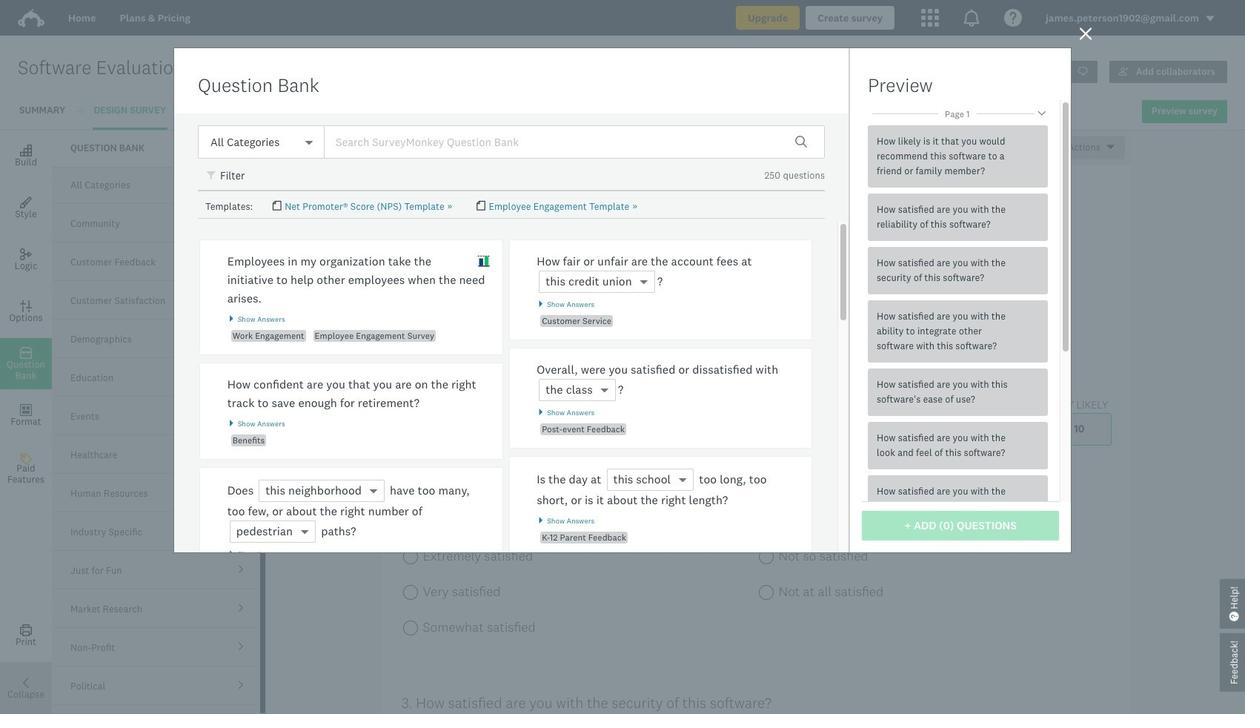 Task type: vqa. For each thing, say whether or not it's contained in the screenshot.
Response count icon
no



Task type: locate. For each thing, give the bounding box(es) containing it.
surveymonkey logo image
[[18, 9, 44, 28]]

1 horizontal spatial products icon image
[[963, 9, 981, 27]]

0 horizontal spatial products icon image
[[922, 9, 940, 27]]

1 vertical spatial icon   xjtfe image
[[478, 255, 491, 268]]

icon   xjtfe image
[[207, 171, 217, 181], [478, 255, 491, 268]]

products icon image
[[922, 9, 940, 27], [963, 9, 981, 27]]

0 horizontal spatial icon   xjtfe image
[[207, 171, 217, 181]]



Task type: describe. For each thing, give the bounding box(es) containing it.
help icon image
[[1005, 9, 1023, 27]]

2 products icon image from the left
[[963, 9, 981, 27]]

Search SurveyMonkey Question Bank text field
[[324, 125, 825, 159]]

1 products icon image from the left
[[922, 9, 940, 27]]

0 vertical spatial icon   xjtfe image
[[207, 171, 217, 181]]

1 horizontal spatial icon   xjtfe image
[[478, 255, 491, 268]]



